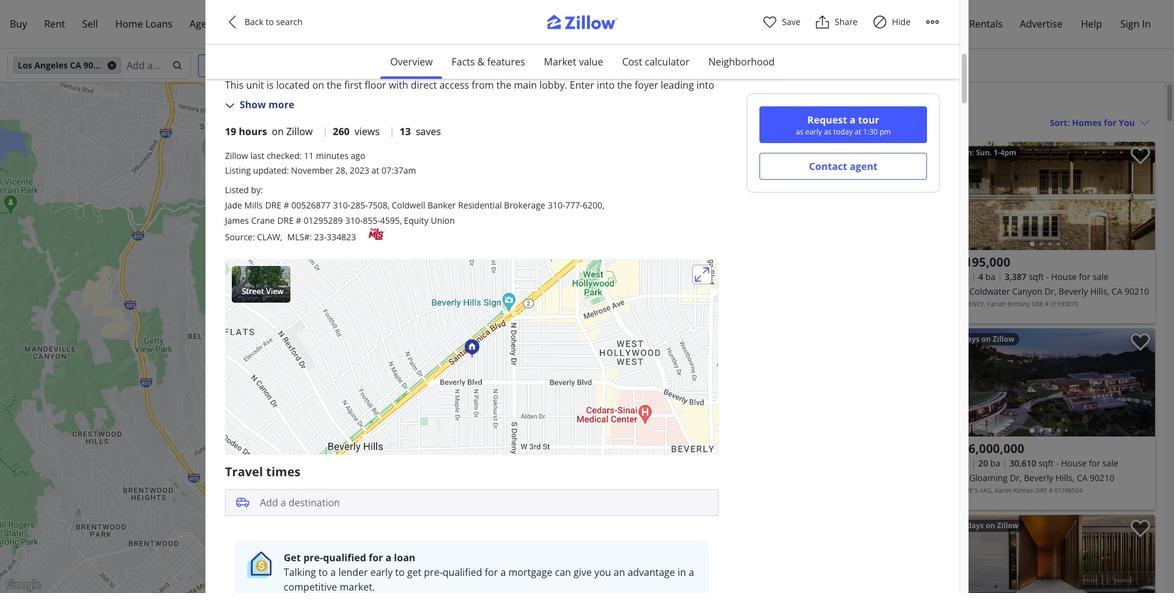 Task type: describe. For each thing, give the bounding box(es) containing it.
1 horizontal spatial 11.0m
[[368, 428, 387, 437]]

0 vertical spatial 12.5m link
[[307, 302, 345, 313]]

2.00m inside 3.10m 2.00m
[[326, 343, 345, 352]]

4.00m
[[399, 272, 418, 281]]

6.95m
[[388, 424, 407, 433]]

dre up source: claw , mls#: 23-334823 at the left top of the page
[[277, 215, 294, 226]]

1 horizontal spatial 19.5m
[[419, 337, 439, 346]]

2 vertical spatial 25.0m link
[[387, 382, 415, 393]]

more image
[[925, 15, 940, 29]]

10.5m inside 4.69m 10.5m 6.75m
[[320, 354, 340, 363]]

1 save this home image from the top
[[1131, 333, 1150, 351]]

2 vertical spatial 15.0m link
[[370, 400, 398, 411]]

a left mortgage
[[501, 566, 506, 579]]

map
[[686, 585, 698, 592]]

3.89m
[[438, 427, 458, 436]]

85.0m for top 85.0m link
[[319, 382, 339, 391]]

334823
[[327, 231, 356, 243]]

on for 216 days on zillow
[[986, 520, 995, 531]]

1 as from the left
[[796, 127, 804, 137]]

4pm
[[1000, 147, 1016, 158]]

12.0m for 12.0m "link" above "72.5m" link
[[358, 393, 377, 402]]

4.35m link
[[346, 332, 373, 343]]

6.50m up the 3d tour at the left of the page
[[431, 259, 450, 268]]

& inside main content
[[834, 94, 843, 111]]

3d for 8.45m
[[402, 431, 407, 436]]

2 horizontal spatial 5.50m link
[[374, 358, 402, 369]]

sqft for $126,000,000
[[1039, 457, 1054, 469]]

1 horizontal spatial 1.53m link
[[431, 424, 459, 435]]

3d for 8.90m
[[385, 325, 391, 330]]

2.90m inside the '8.20m 2.90m'
[[389, 255, 409, 264]]

0 vertical spatial 1.90m
[[438, 429, 458, 438]]

heart image
[[763, 15, 777, 29]]

90210 inside '9505 gloaming dr, beverly hills, ca 90210 christie's akg, aaron kirman dre # 01296524'
[[1090, 472, 1115, 484]]

10.00m for 10.00m 11.0m
[[310, 335, 333, 344]]

9.00m for the 9.00m link below the 4.59m
[[352, 360, 371, 369]]

a right the in
[[689, 566, 694, 579]]

15.0m inside new 17.0m 15.0m 17.5m
[[409, 303, 428, 312]]

0 vertical spatial 1.90m link
[[434, 428, 462, 439]]

0 horizontal spatial 2.00m link
[[322, 342, 350, 353]]

mls#:
[[287, 231, 312, 243]]

4.20m inside new 4.20m
[[391, 285, 410, 294]]

11.0m for 12.9m 11.0m
[[403, 335, 422, 344]]

0 vertical spatial 4.95m link
[[298, 214, 326, 225]]

ca inside 2172 coldwater canyon dr, beverly hills, ca 90210 the agency, farrah brittany dre # 01933070
[[1112, 286, 1123, 297]]

today
[[834, 127, 853, 137]]

1 vertical spatial 3.70m
[[409, 280, 428, 289]]

1 vertical spatial 2.90m link
[[348, 335, 375, 346]]

, right 777-
[[602, 199, 605, 211]]

2.30m
[[284, 294, 303, 303]]

2.40m 30.0m
[[379, 299, 441, 311]]

6.89m
[[390, 370, 409, 379]]

1 horizontal spatial 5.00m link
[[315, 286, 343, 297]]

help link
[[1072, 10, 1111, 39]]

10.5m inside 3d tour 2.90m 10.5m 15.0m
[[405, 335, 424, 344]]

skip link list tab list
[[381, 45, 785, 80]]

25.0m for the bottom 25.0m link
[[392, 383, 411, 392]]

1 vertical spatial 9.50m link
[[402, 302, 430, 313]]

new for 3.45m
[[448, 420, 458, 425]]

0 horizontal spatial 19.5m
[[284, 244, 304, 253]]

1 horizontal spatial ago
[[768, 147, 782, 158]]

0 vertical spatial 3.00m link
[[326, 335, 354, 346]]

9.50m for "9.50m" link to the bottom
[[399, 344, 419, 354]]

310- up the 100k
[[345, 215, 363, 226]]

310- up 01295289
[[333, 199, 351, 211]]

1 save this home image from the left
[[913, 147, 933, 165]]

1 vertical spatial 12.5m
[[301, 369, 321, 378]]

8.20m 2.90m
[[365, 255, 409, 373]]

main content containing 90210 real estate & homes for sale
[[716, 83, 1165, 593]]

25.0m for the top 25.0m link
[[303, 263, 322, 272]]

1 vertical spatial 17.0m link
[[375, 430, 403, 441]]

6.40m
[[375, 336, 395, 345]]

for
[[891, 94, 910, 111]]

0 vertical spatial 5.50m
[[316, 314, 335, 323]]

2 save this home image from the left
[[1131, 147, 1150, 165]]

house for $126,000,000
[[1061, 457, 1087, 469]]

manage rentals link
[[922, 10, 1011, 39]]

1 horizontal spatial 5.00m
[[319, 287, 339, 296]]

3.75m
[[310, 264, 330, 274]]

6.50m up 8.90m link
[[341, 366, 361, 375]]

chevron right image for 216 days on zillow
[[1134, 562, 1149, 576]]

2 vertical spatial 9.50m link
[[395, 344, 423, 355]]

310- right brokerage
[[548, 199, 565, 211]]

car image
[[235, 495, 250, 510]]

overview button
[[381, 45, 443, 79]]

3d tour
[[432, 268, 451, 274]]

beverly inside '9505 gloaming dr, beverly hills, ca 90210 christie's akg, aaron kirman dre # 01296524'
[[1024, 472, 1053, 484]]

show more
[[240, 98, 294, 112]]

dr, inside 2172 coldwater canyon dr, beverly hills, ca 90210 the agency, farrah brittany dre # 01933070
[[1045, 286, 1057, 297]]

2 vertical spatial 5.50m
[[378, 359, 398, 368]]

1 horizontal spatial 19.5m link
[[415, 336, 443, 347]]

market value
[[544, 55, 603, 68]]

market value button
[[534, 45, 613, 79]]

1 vertical spatial 4.95m link
[[273, 365, 301, 376]]

ca inside filters element
[[70, 59, 81, 71]]

9505
[[948, 472, 967, 484]]

12.9m 11.0m
[[384, 335, 422, 380]]

0 vertical spatial 15.0m link
[[405, 302, 433, 313]]

sale for $4,195,000
[[1093, 271, 1109, 283]]

manage
[[930, 17, 967, 31]]

1 vertical spatial 45.0m link
[[325, 410, 353, 421]]

2 vertical spatial 2.90m link
[[295, 353, 323, 364]]

1 vertical spatial 10.5m link
[[316, 353, 344, 364]]

2 vertical spatial 11.0m link
[[364, 427, 391, 438]]

filters element
[[0, 49, 1174, 83]]

6.75m link
[[335, 293, 363, 304]]

0 vertical spatial 3.70m
[[410, 267, 429, 276]]

property images, use arrow keys to navigate, image 1 of 35 group
[[725, 142, 938, 250]]

475k link
[[260, 278, 284, 289]]

5.85m link
[[368, 349, 396, 360]]

7.90m link
[[420, 334, 448, 345]]

5.30m
[[393, 327, 413, 336]]

5.95m link
[[420, 289, 448, 300]]

0 vertical spatial 1.53m link
[[269, 290, 297, 301]]

0 horizontal spatial 1.53m
[[274, 291, 293, 300]]

facts & features button
[[442, 45, 535, 79]]

10.00m 11.0m
[[298, 335, 333, 358]]

20.2m link
[[258, 175, 286, 186]]

2.55m
[[434, 424, 453, 433]]

4.95m for topmost 4.95m link
[[302, 215, 321, 224]]

open:
[[953, 147, 974, 158]]

1 vertical spatial 5.50m
[[350, 343, 369, 352]]

minus image
[[686, 564, 699, 576]]

9.00m link down 49.5m
[[294, 380, 321, 391]]

4.69m 10.5m 6.75m
[[303, 294, 358, 384]]

sale for $126,000,000
[[1103, 457, 1119, 469]]

62.0m link
[[410, 333, 447, 344]]

12.0m link up the 8.45m
[[391, 424, 418, 435]]

1 vertical spatial 25.0m link
[[405, 371, 433, 382]]

1 vertical spatial 4.25m link
[[325, 343, 353, 354]]

2 horizontal spatial to
[[395, 566, 405, 579]]

| for | 260 views
[[323, 125, 328, 138]]

finder
[[219, 17, 246, 31]]

22.5m link
[[419, 254, 447, 265]]

1 vertical spatial 17.5m link
[[419, 404, 446, 415]]

0 vertical spatial 5.50m link
[[312, 313, 340, 324]]

1 horizontal spatial 19.0m link
[[328, 362, 356, 373]]

0 vertical spatial 3.00m
[[330, 335, 350, 345]]

1 vertical spatial 2.00m
[[425, 450, 444, 460]]

for up 2172 coldwater canyon dr, beverly hills, ca 90210 link
[[1079, 271, 1091, 283]]

7.50m inside 7.50m 2.90m
[[286, 330, 306, 340]]

search image
[[172, 61, 182, 70]]

plus image
[[686, 532, 699, 545]]

24.0m for top '24.0m' link
[[408, 361, 427, 371]]

0 vertical spatial 4.25m link
[[317, 287, 345, 298]]

1 vertical spatial 12.5m link
[[287, 368, 325, 379]]

40.0m
[[396, 256, 416, 265]]

0 vertical spatial 17.0m link
[[421, 282, 449, 293]]

0 horizontal spatial 3.90m
[[400, 275, 419, 284]]

tour for 1.80m
[[450, 430, 462, 436]]

2.90m inside 7.50m 2.90m
[[300, 354, 319, 363]]

2.60m link
[[294, 338, 322, 349]]

35.0m link
[[417, 316, 445, 327]]

new for 13.3m
[[386, 445, 396, 450]]

9.00m link up 855-
[[360, 203, 388, 214]]

dre inside '9505 gloaming dr, beverly hills, ca 90210 christie's akg, aaron kirman dre # 01296524'
[[1036, 486, 1047, 495]]

0 horizontal spatial 5.00m link
[[260, 279, 288, 290]]

10.9m
[[407, 228, 426, 237]]

12.0m link up 16.5m
[[397, 223, 425, 234]]

zillow for 216 days on zillow
[[997, 520, 1019, 531]]

get
[[284, 551, 301, 564]]

4.69m
[[303, 375, 323, 384]]

0 horizontal spatial 8.90m
[[335, 380, 354, 389]]

15.5m
[[425, 274, 444, 283]]

listed status list
[[225, 124, 719, 139]]

6.00m link
[[288, 230, 316, 241]]

18.5m link
[[280, 360, 308, 371]]

at inside zillow last checked:  11 minutes ago listing updated: november 28, 2023 at 07:37am
[[372, 164, 379, 176]]

chevron left image
[[949, 375, 964, 390]]

18.8m
[[423, 301, 442, 310]]

0 horizontal spatial 19.0m
[[298, 374, 318, 383]]

Add a destination text field
[[260, 489, 719, 516]]

for left loan
[[369, 551, 383, 564]]

19 for 19 hours on zillow
[[225, 125, 236, 138]]

12.0m inside '12.0m 1.95m'
[[401, 224, 421, 233]]

0 vertical spatial 14.0m link
[[408, 291, 436, 302]]

loans
[[145, 17, 173, 31]]

chevron right image for 19 hours ago
[[917, 189, 932, 203]]

12.0m 1.95m
[[401, 224, 437, 459]]

6.23m
[[297, 206, 316, 216]]

9.00m for the 9.00m link above the 8.45m
[[385, 425, 404, 434]]

3.70m 3.70m
[[409, 267, 429, 289]]

1 horizontal spatial to
[[319, 566, 328, 579]]

2023
[[350, 164, 369, 176]]

9.00m for the 9.00m link on top of 855-
[[364, 204, 384, 214]]

13.9m link
[[377, 441, 404, 452]]

7.70m link
[[311, 293, 349, 304]]

on for 19 hours on zillow
[[272, 125, 284, 138]]

2.40m
[[379, 299, 398, 308]]

2172 coldwater canyon dr, beverly hills, ca 90210 image
[[943, 142, 1155, 250]]

9.00m inside new 9.00m
[[312, 367, 332, 376]]

1 vertical spatial 10.00m link
[[360, 423, 392, 434]]

map region
[[0, 71, 768, 593]]

to inside 'link'
[[266, 16, 274, 28]]

1 horizontal spatial qualified
[[443, 566, 482, 579]]

1 vertical spatial 22.0m link
[[404, 344, 432, 355]]

angeles
[[34, 59, 68, 71]]

for left mortgage
[[485, 566, 498, 579]]

10.9m link
[[403, 227, 431, 238]]

1 vertical spatial 12.9m link
[[380, 370, 408, 381]]

180k link
[[248, 331, 272, 342]]

2 vertical spatial 10.5m link
[[362, 440, 390, 451]]

property images, use arrow keys to navigate, image 1 of 19 group
[[943, 328, 1155, 440]]

5.25m
[[394, 341, 414, 350]]

44.8m link
[[273, 238, 301, 249]]

6.50m down 2.85m
[[350, 344, 369, 353]]

new 13.3m
[[370, 445, 396, 459]]

1 vertical spatial 16.0m link
[[328, 364, 356, 375]]

1 horizontal spatial chevron down image
[[1140, 118, 1150, 128]]

share image
[[815, 15, 830, 29]]

insights tags list
[[225, 0, 719, 19]]

, left equity
[[400, 215, 402, 226]]

remove tag image
[[107, 61, 117, 70]]

buy
[[10, 17, 27, 31]]

13
[[400, 125, 411, 138]]

14.0m 1.90m
[[406, 315, 444, 460]]

- house for sale for $126,000,000
[[1056, 457, 1119, 469]]

bds for $4,195,000
[[955, 271, 969, 283]]

2 vertical spatial 10.5m
[[366, 441, 386, 450]]

1.00m link
[[383, 345, 411, 356]]

68.0m link
[[378, 298, 406, 309]]

zillow logo image
[[538, 15, 636, 36]]

0 vertical spatial 4.20m
[[409, 268, 428, 277]]

2 horizontal spatial 2.90m link
[[385, 254, 413, 265]]

1 horizontal spatial 16.0m link
[[409, 321, 437, 332]]

expand image
[[693, 265, 712, 284]]

17.5m inside 815k 17.5m
[[302, 265, 321, 274]]

1.30m link
[[436, 422, 464, 433]]

8.90m inside 3d tour 8.90m
[[377, 330, 397, 339]]

13.3m
[[370, 450, 389, 459]]

7.75m
[[434, 434, 453, 443]]

hours for on
[[239, 125, 267, 138]]

sale
[[913, 94, 938, 111]]

# up 6.00m link
[[296, 215, 301, 226]]

24.0m for the bottom '24.0m' link
[[415, 374, 435, 383]]

3d tour 2.90m 10.5m 15.0m
[[348, 326, 442, 347]]

a left map
[[681, 585, 684, 592]]

0 vertical spatial 3.70m link
[[406, 266, 434, 277]]

chevron down image inside 'show more' button
[[225, 101, 235, 111]]

market.
[[340, 580, 375, 593]]

days for 19
[[963, 334, 980, 344]]

can
[[555, 566, 571, 579]]

, left mls#:
[[280, 231, 282, 243]]

tour for 3.90m
[[454, 388, 466, 393]]

checked:
[[267, 150, 302, 161]]

6.50m up 46.0m
[[336, 321, 356, 330]]

4595
[[380, 215, 400, 226]]

equity
[[404, 215, 429, 226]]

0 horizontal spatial 19.0m link
[[284, 373, 322, 384]]

17.0m for 17.0m
[[379, 431, 398, 440]]

3d for 2.90m
[[356, 326, 361, 332]]

neighborhood
[[708, 55, 775, 68]]

11.5m link
[[382, 452, 410, 463]]

0 vertical spatial 24.0m link
[[404, 360, 432, 371]]

1 vertical spatial 85.0m link
[[305, 398, 333, 409]]

1 vertical spatial 22.0m
[[408, 345, 428, 354]]

1 horizontal spatial 5.50m link
[[346, 342, 374, 353]]

3d for 1.80m
[[443, 430, 449, 436]]

0 vertical spatial pre-
[[303, 551, 323, 564]]

1 vertical spatial 65.0m link
[[371, 369, 399, 380]]

3.00m inside 1.00m 3.00m 3.30m
[[312, 351, 331, 360]]

advantage
[[628, 566, 675, 579]]

1 vertical spatial pre-
[[424, 566, 443, 579]]

3.95m link
[[305, 337, 332, 348]]

10.00m for 10.00m
[[364, 424, 388, 433]]

1 vertical spatial 14.0m link
[[402, 314, 430, 325]]

0 vertical spatial 45.0m link
[[348, 395, 376, 406]]

new 3.45m
[[431, 420, 458, 434]]

beverly inside 2172 coldwater canyon dr, beverly hills, ca 90210 the agency, farrah brittany dre # 01933070
[[1059, 286, 1088, 297]]

2 vertical spatial 14.0m link
[[402, 385, 430, 396]]

3.90m link
[[396, 274, 424, 285]]

0 horizontal spatial 11.0m link
[[294, 348, 322, 359]]

1 horizontal spatial 1.53m
[[436, 425, 455, 435]]

16.4m link
[[373, 348, 400, 359]]

dr, inside '9505 gloaming dr, beverly hills, ca 90210 christie's akg, aaron kirman dre # 01296524'
[[1010, 472, 1022, 484]]

# inside 2172 coldwater canyon dr, beverly hills, ca 90210 the agency, farrah brittany dre # 01933070
[[1045, 300, 1049, 308]]

updated:
[[253, 164, 289, 176]]

at inside request a tour as early as today at 1:30 pm
[[855, 127, 861, 137]]

2 vertical spatial 15.0m
[[375, 401, 394, 410]]

residential
[[458, 199, 502, 211]]

chevron left image for 19 hours ago
[[731, 189, 746, 203]]

0 horizontal spatial 10.00m link
[[305, 334, 337, 345]]

17.0m for 17.0m 5.00m
[[425, 283, 445, 292]]

0 horizontal spatial 65.0m link
[[302, 262, 329, 273]]

ba for $4,195,000
[[986, 271, 996, 283]]

dre up crane
[[265, 199, 281, 211]]

12.9m for 12.9m
[[342, 342, 361, 351]]

32.0m link
[[410, 366, 438, 377]]

45.0m inside 45.0m link
[[329, 411, 348, 420]]

815k 17.5m
[[282, 258, 321, 274]]



Task type: vqa. For each thing, say whether or not it's contained in the screenshot.
Inegi on the right of the page
no



Task type: locate. For each thing, give the bounding box(es) containing it.
as left request
[[796, 127, 804, 137]]

65.0m for the left 65.0m link
[[306, 263, 325, 272]]

9.00m link up the 8.45m
[[381, 424, 408, 435]]

& inside button
[[478, 55, 485, 68]]

2.00m down the '7.75m' on the bottom
[[425, 450, 444, 460]]

zillow inside listed status list
[[286, 125, 313, 138]]

17.5m inside new 17.0m 15.0m 17.5m
[[423, 405, 442, 414]]

estate
[[794, 94, 831, 111]]

1 horizontal spatial 65.0m
[[375, 370, 394, 379]]

0 vertical spatial 9.50m link
[[317, 204, 345, 215]]

85.0m link down 4.69m link
[[305, 398, 333, 409]]

2.90m link
[[385, 254, 413, 265], [348, 335, 375, 346], [295, 353, 323, 364]]

# inside '9505 gloaming dr, beverly hills, ca 90210 christie's akg, aaron kirman dre # 01296524'
[[1049, 486, 1053, 495]]

9.00m up 855-
[[364, 204, 384, 214]]

11.0m inside 12.9m 11.0m
[[403, 335, 422, 344]]

new for 24.5m
[[373, 429, 383, 435]]

1 horizontal spatial 3.90m
[[440, 393, 460, 402]]

hours inside main content
[[745, 147, 767, 158]]

ba
[[986, 271, 996, 283], [991, 457, 1001, 469]]

home loans
[[115, 17, 173, 31]]

chevron down image inside filters element
[[438, 61, 447, 70]]

20.0m
[[331, 237, 350, 246], [388, 317, 407, 326], [337, 326, 356, 335], [338, 378, 357, 387], [334, 395, 353, 405]]

1 vertical spatial 10.00m
[[364, 424, 388, 433]]

0 vertical spatial 19.0m
[[332, 363, 352, 372]]

chevron down image
[[225, 101, 235, 111], [1140, 118, 1150, 128]]

ago up 2023
[[351, 150, 365, 161]]

for up 9505 gloaming dr, beverly hills, ca 90210 link
[[1089, 457, 1101, 469]]

1 vertical spatial 24.0m link
[[411, 373, 439, 384]]

9.00m for the 9.00m link underneath 49.5m
[[298, 381, 317, 390]]

# down 9505 gloaming dr, beverly hills, ca 90210 link
[[1049, 486, 1053, 495]]

large gourmet kitchen
[[230, 4, 342, 16]]

16.0m down 17.8m 'link' at the bottom
[[414, 322, 433, 331]]

201 results
[[728, 116, 773, 128]]

to
[[266, 16, 274, 28], [319, 566, 328, 579], [395, 566, 405, 579]]

0 horizontal spatial 12.9m link
[[338, 341, 366, 352]]

11.0m inside 10.00m 11.0m
[[298, 349, 318, 358]]

19 inside listed status list
[[225, 125, 236, 138]]

0 vertical spatial hours
[[239, 125, 267, 138]]

0 horizontal spatial 5.00m
[[265, 279, 284, 289]]

zillow for 19 days on zillow
[[993, 334, 1015, 344]]

14.0m for topmost "14.0m" 'link'
[[412, 291, 432, 301]]

01933070
[[1050, 300, 1078, 308]]

9.00m down "4.60m"
[[312, 367, 332, 376]]

ba right 20
[[991, 457, 1001, 469]]

tour for 8.45m
[[408, 431, 420, 436]]

a left loan
[[386, 551, 392, 564]]

1 vertical spatial beverly
[[1024, 472, 1053, 484]]

chevron left image inside the property images, use arrow keys to navigate, image 1 of 33 group
[[949, 562, 964, 576]]

house
[[1051, 271, 1077, 283], [1061, 457, 1087, 469]]

dr, up kirman
[[1010, 472, 1022, 484]]

12.0m for 12.0m "link" on top of the 8.45m
[[395, 425, 414, 434]]

new inside new 13.3m
[[386, 445, 396, 450]]

0 vertical spatial 12.5m
[[321, 303, 341, 312]]

calculator
[[645, 55, 690, 68]]

3d inside 3d tour 1.80m
[[443, 430, 449, 436]]

1 vertical spatial 14.0m
[[406, 315, 426, 324]]

- for $126,000,000
[[1056, 457, 1059, 469]]

0 horizontal spatial 1.53m link
[[269, 290, 297, 301]]

3.90m
[[400, 275, 419, 284], [440, 393, 460, 402]]

chevron down image left facts
[[438, 61, 447, 70]]

error
[[699, 585, 712, 592]]

45.0m link down 7.00m link
[[325, 410, 353, 421]]

1.52m link
[[422, 450, 450, 461]]

you
[[594, 566, 611, 579]]

17.0m inside new 17.0m 15.0m 17.5m
[[425, 293, 445, 302]]

7.50m link
[[309, 252, 337, 263], [402, 268, 430, 279], [282, 330, 310, 341], [273, 364, 300, 375]]

tour inside 3d tour 2.90m 10.5m 15.0m
[[363, 326, 374, 332]]

large gourmet kitchen list item
[[225, 2, 347, 19]]

3,387 sqft
[[1005, 271, 1044, 283]]

gourmet
[[260, 4, 303, 16]]

16.0m for the bottom 16.0m link
[[332, 365, 352, 374]]

tour inside 3d tour 3.90m
[[454, 388, 466, 393]]

chevron down image
[[438, 61, 447, 70], [655, 568, 664, 576]]

chevron left image for open: sun. 1-4pm
[[949, 189, 964, 203]]

farrah
[[987, 300, 1006, 308]]

1 bds from the top
[[955, 271, 969, 283]]

9505 gloaming dr, beverly hills, ca 90210 image
[[943, 328, 1155, 437]]

zillow up the listing
[[225, 150, 248, 161]]

tour inside 3d tour 8.90m
[[392, 325, 404, 330]]

main content
[[716, 83, 1165, 593]]

10.00m inside 10.00m 11.0m
[[310, 335, 333, 344]]

2.00m down 3.30m
[[326, 343, 345, 352]]

qualified up lender
[[323, 551, 366, 564]]

chevron left image
[[225, 15, 240, 29], [731, 189, 746, 203], [949, 189, 964, 203], [949, 562, 964, 576]]

19 down the 201
[[735, 147, 744, 158]]

november
[[291, 164, 333, 176]]

- for $4,195,000
[[1046, 271, 1049, 283]]

16.0m for right 16.0m link
[[414, 322, 433, 331]]

7.50m
[[313, 253, 333, 262], [406, 269, 426, 278], [286, 330, 306, 340], [277, 365, 296, 375]]

new inside new 9.00m
[[328, 362, 338, 367]]

1 vertical spatial 17.5m
[[423, 405, 442, 414]]

68.0m
[[383, 299, 402, 308]]

save this home image
[[913, 147, 933, 165], [1131, 147, 1150, 165]]

pre- right get
[[424, 566, 443, 579]]

22.0m link down 62.0m link
[[404, 344, 432, 355]]

88.0m link
[[290, 329, 318, 340]]

5.30m link
[[389, 326, 417, 337]]

1 vertical spatial save this home image
[[1131, 520, 1150, 538]]

1 vertical spatial hills,
[[1056, 472, 1075, 484]]

0 vertical spatial bds
[[955, 271, 969, 283]]

14.0m down 32.0m link
[[406, 386, 425, 395]]

pre- up talking
[[303, 551, 323, 564]]

85.0m down new 9.00m
[[319, 382, 339, 391]]

4.25m for 4.25m
[[321, 288, 340, 297]]

beverly up 01933070
[[1059, 286, 1088, 297]]

9.50m link
[[317, 204, 345, 215], [402, 302, 430, 313], [395, 344, 423, 355]]

new for 4.20m
[[407, 279, 417, 285]]

0 vertical spatial 15.0m
[[409, 303, 428, 312]]

1 horizontal spatial 12.9m
[[384, 371, 404, 380]]

0 horizontal spatial 19.5m link
[[280, 243, 308, 254]]

0 vertical spatial 10.5m link
[[400, 334, 428, 345]]

zillow up 11 on the top
[[286, 125, 313, 138]]

0 horizontal spatial 10.5m
[[320, 354, 340, 363]]

hours for ago
[[745, 147, 767, 158]]

main navigation
[[0, 0, 1174, 49]]

3.45m
[[431, 425, 451, 434]]

sqft for $4,195,000
[[1029, 271, 1044, 283]]

0 vertical spatial early
[[805, 127, 822, 137]]

tour inside 3d tour 8.45m
[[408, 431, 420, 436]]

1 horizontal spatial 19
[[735, 147, 744, 158]]

45.0m down 7.00m link
[[329, 411, 348, 420]]

chevron left image inside property images, use arrow keys to navigate, image 1 of 39 group
[[949, 189, 964, 203]]

days right 216
[[967, 520, 984, 531]]

4.50m link
[[275, 234, 303, 245], [301, 265, 329, 276], [312, 281, 340, 292], [317, 370, 345, 381]]

17.0m up 13.9m link in the left of the page
[[379, 431, 398, 440]]

chevron right image for open: sun. 1-4pm
[[1134, 189, 1149, 203]]

0 vertical spatial chevron down image
[[438, 61, 447, 70]]

65.0m for the bottommost 65.0m link
[[375, 370, 394, 379]]

1108 wallace rdg, beverly hills, ca 90210 image
[[943, 515, 1155, 593]]

7.25m link
[[315, 238, 343, 249]]

view
[[266, 286, 283, 297]]

- house for sale for $4,195,000
[[1046, 271, 1109, 283]]

100k link
[[348, 229, 372, 240]]

to up the competitive on the left bottom of the page
[[319, 566, 328, 579]]

4.35m
[[350, 333, 369, 342]]

chevron down image up report
[[655, 568, 664, 576]]

00526877
[[291, 199, 331, 211]]

1 vertical spatial 9.50m
[[407, 303, 426, 312]]

0 vertical spatial 16.0m link
[[409, 321, 437, 332]]

0 vertical spatial 11.0m link
[[398, 334, 426, 345]]

90210 inside 2172 coldwater canyon dr, beverly hills, ca 90210 the agency, farrah brittany dre # 01933070
[[1125, 286, 1149, 297]]

hills, inside '9505 gloaming dr, beverly hills, ca 90210 christie's akg, aaron kirman dre # 01296524'
[[1056, 472, 1075, 484]]

tour for 2.90m
[[363, 326, 374, 332]]

3d inside 3d tour 3.90m
[[448, 388, 453, 393]]

2.30m link
[[279, 293, 307, 304]]

link
[[350, 461, 383, 478]]

1 horizontal spatial beverly
[[1059, 286, 1088, 297]]

4.20m link
[[405, 267, 432, 278]]

19 down the in the right of the page
[[953, 334, 961, 344]]

7.25m
[[319, 239, 339, 248]]

45.0m link up "72.5m" link
[[348, 395, 376, 406]]

new inside "new 24.5m"
[[373, 429, 383, 435]]

1 vertical spatial chevron down image
[[655, 568, 664, 576]]

2.90m inside 3d tour 2.90m 10.5m 15.0m
[[348, 331, 368, 341]]

1 horizontal spatial 10.00m
[[364, 424, 388, 433]]

hide image
[[873, 15, 887, 29]]

12.0m link down 7.50m 2.90m
[[274, 363, 302, 374]]

3d inside 3d tour 8.45m
[[402, 431, 407, 436]]

new for 17.0m
[[441, 288, 451, 293]]

25.0m link
[[298, 262, 326, 273], [405, 371, 433, 382], [387, 382, 415, 393]]

1 vertical spatial 3.00m link
[[307, 350, 335, 361]]

1 horizontal spatial as
[[824, 127, 832, 137]]

0 vertical spatial sqft
[[1029, 271, 1044, 283]]

request
[[808, 113, 847, 127]]

ago down results
[[768, 147, 782, 158]]

google image
[[3, 577, 43, 593]]

sign
[[1121, 17, 1140, 31]]

0 vertical spatial ca
[[70, 59, 81, 71]]

1 vertical spatial 2.00m link
[[421, 450, 448, 461]]

1.50m link
[[283, 280, 311, 291]]

2 horizontal spatial 10.5m
[[405, 335, 424, 344]]

a left tour
[[850, 113, 856, 127]]

12.0m link up "72.5m" link
[[353, 392, 381, 403]]

4.95m link down "00526877" at the top of page
[[298, 214, 326, 225]]

4.95m link left 4.69m
[[273, 365, 301, 376]]

22.0m down 62.0m link
[[408, 345, 428, 354]]

0 vertical spatial 25.0m
[[303, 263, 322, 272]]

new inside new 17.0m 15.0m 17.5m
[[441, 288, 451, 293]]

1 horizontal spatial -
[[1056, 457, 1059, 469]]

house up 2172 coldwater canyon dr, beverly hills, ca 90210 link
[[1051, 271, 1077, 283]]

sqft up 9505 gloaming dr, beverly hills, ca 90210 link
[[1039, 457, 1054, 469]]

mls logo image
[[361, 228, 393, 240]]

1 vertical spatial 15.0m
[[423, 338, 442, 347]]

1 vertical spatial 10.5m
[[320, 354, 340, 363]]

sqft up canyon
[[1029, 271, 1044, 283]]

0 vertical spatial dr,
[[1045, 286, 1057, 297]]

16.0m link down the 17.8m
[[409, 321, 437, 332]]

save this home image
[[1131, 333, 1150, 351], [1131, 520, 1150, 538]]

9.50m for middle "9.50m" link
[[407, 303, 426, 312]]

45.0m up "72.5m" link
[[352, 395, 371, 405]]

19 days on zillow
[[953, 334, 1015, 344]]

home loans link
[[107, 10, 181, 39]]

24.0m link
[[404, 360, 432, 371], [411, 373, 439, 384]]

0 horizontal spatial 10.00m
[[310, 335, 333, 344]]

chevron left image inside property images, use arrow keys to navigate, image 1 of 35 group
[[731, 189, 746, 203]]

ba for $126,000,000
[[991, 457, 1001, 469]]

5.00m inside 17.0m 5.00m
[[440, 391, 460, 400]]

2 | from the left
[[389, 125, 395, 138]]

0 horizontal spatial at
[[372, 164, 379, 176]]

homes
[[846, 94, 888, 111]]

union
[[431, 215, 455, 226]]

18.8m link
[[418, 300, 446, 311]]

tour for 8.90m
[[392, 325, 404, 330]]

1 horizontal spatial pre-
[[424, 566, 443, 579]]

14.5m
[[420, 305, 440, 314]]

1 horizontal spatial 17.5m link
[[419, 404, 446, 415]]

tour inside 3d tour 1.80m
[[450, 430, 462, 436]]

22.0m link down 14.5m
[[422, 316, 450, 328]]

0 vertical spatial 8.90m
[[377, 330, 397, 339]]

bds up 2172
[[955, 271, 969, 283]]

zillow for 19 hours on zillow
[[286, 125, 313, 138]]

1 horizontal spatial chevron down image
[[655, 568, 664, 576]]

9.00m link down the 4.59m
[[348, 359, 376, 370]]

18.5m
[[284, 361, 303, 370]]

7508
[[368, 199, 388, 211]]

8.90m
[[377, 330, 397, 339], [335, 380, 354, 389]]

0 vertical spatial 25.0m link
[[298, 262, 326, 273]]

minutes
[[316, 150, 349, 161]]

19.0m link up 8.90m link
[[328, 362, 356, 373]]

1 vertical spatial dr,
[[1010, 472, 1022, 484]]

1 vertical spatial 19
[[735, 147, 744, 158]]

2 vertical spatial ca
[[1077, 472, 1088, 484]]

90210 inside filters element
[[84, 59, 108, 71]]

ago inside zillow last checked:  11 minutes ago listing updated: november 28, 2023 at 07:37am
[[351, 150, 365, 161]]

beverly down 30,610 sqft
[[1024, 472, 1053, 484]]

1 horizontal spatial 2.00m
[[425, 450, 444, 460]]

14.0m for the bottommost "14.0m" 'link'
[[406, 386, 425, 395]]

310-
[[333, 199, 351, 211], [548, 199, 565, 211], [345, 215, 363, 226]]

chevron left image down 216
[[949, 562, 964, 576]]

4.95m down "00526877" at the top of page
[[302, 215, 321, 224]]

4.95m for the bottommost 4.95m link
[[277, 366, 296, 376]]

19.0m down 49.5m
[[298, 374, 318, 383]]

& right facts
[[478, 55, 485, 68]]

days for 216
[[967, 520, 984, 531]]

2 horizontal spatial 10.5m link
[[400, 334, 428, 345]]

house for $4,195,000
[[1051, 271, 1077, 283]]

1 horizontal spatial 19.0m
[[332, 363, 352, 372]]

on inside listed status list
[[272, 125, 284, 138]]

new inside new 4.20m
[[407, 279, 417, 285]]

dre down canyon
[[1032, 300, 1043, 308]]

12.0m for 12.0m "link" below 7.50m 2.90m
[[279, 364, 298, 374]]

1.90m inside 14.0m 1.90m
[[425, 450, 444, 460]]

22.0m down 14.5m
[[426, 317, 445, 327]]

1.00m 3.00m 3.30m
[[312, 333, 406, 360]]

0 vertical spatial 22.0m
[[426, 317, 445, 327]]

19 for 19 days on zillow
[[953, 334, 961, 344]]

0 vertical spatial 10.5m
[[405, 335, 424, 344]]

1 horizontal spatial 45.0m
[[352, 395, 371, 405]]

16.0m up 8.90m link
[[332, 365, 352, 374]]

| left 13 on the left top
[[389, 125, 395, 138]]

| for | 13 saves
[[389, 125, 395, 138]]

0 horizontal spatial 17.5m link
[[298, 264, 326, 275]]

2.00m link
[[322, 342, 350, 353], [421, 450, 448, 461]]

14.0m up 18.8m
[[412, 291, 432, 301]]

this property on the map image
[[465, 339, 479, 358]]

0 vertical spatial -
[[1046, 271, 1049, 283]]

815k
[[282, 258, 297, 267]]

coldwell
[[392, 199, 425, 211]]

2 horizontal spatial 11.0m
[[403, 335, 422, 344]]

hours up last
[[239, 125, 267, 138]]

0 horizontal spatial 17.0m link
[[375, 430, 403, 441]]

3d inside 3d tour 8.90m
[[385, 325, 391, 330]]

contact agent button
[[760, 153, 927, 180]]

3d tour 3.90m
[[440, 388, 466, 402]]

get
[[407, 566, 421, 579]]

8.90m link
[[330, 379, 358, 390]]

days down "agency," on the right of the page
[[963, 334, 980, 344]]

bds for $126,000,000
[[955, 457, 969, 469]]

chevron left image down 19 hours ago
[[731, 189, 746, 203]]

- house for sale up 01296524
[[1056, 457, 1119, 469]]

dr, up 01933070
[[1045, 286, 1057, 297]]

12.9m for 12.9m 11.0m
[[384, 371, 404, 380]]

1 | from the left
[[323, 125, 328, 138]]

85.0m down 4.69m link
[[310, 399, 329, 408]]

3d for 3.90m
[[448, 388, 453, 393]]

15.0m inside 3d tour 2.90m 10.5m 15.0m
[[423, 338, 442, 347]]

0 vertical spatial 45.0m
[[352, 395, 371, 405]]

to left get
[[395, 566, 405, 579]]

14.0m
[[412, 291, 432, 301], [406, 315, 426, 324], [406, 386, 425, 395]]

12.0m for 12.0m "link" under the '4595'
[[389, 230, 408, 239]]

0 horizontal spatial 5.50m
[[316, 314, 335, 323]]

on for 19 days on zillow
[[982, 334, 991, 344]]

0 vertical spatial 1.53m
[[274, 291, 293, 300]]

1 vertical spatial 3.70m link
[[405, 279, 433, 290]]

on up checked:
[[272, 125, 284, 138]]

1 horizontal spatial hours
[[745, 147, 767, 158]]

1 vertical spatial 3.00m
[[312, 351, 331, 360]]

0 vertical spatial 17.5m link
[[298, 264, 326, 275]]

2 as from the left
[[824, 127, 832, 137]]

clear field image
[[171, 61, 180, 70]]

, up the '4595'
[[388, 199, 390, 211]]

14.0m inside 14.0m 1.90m
[[406, 315, 426, 324]]

0 vertical spatial 11.0m
[[403, 335, 422, 344]]

30.0m inside 2.40m 30.0m
[[422, 302, 441, 311]]

0 vertical spatial 19
[[225, 125, 236, 138]]

4.25m inside 4.25m 45.0m
[[329, 344, 348, 353]]

1 vertical spatial 24.0m
[[415, 374, 435, 383]]

9505 gloaming dr, beverly hills, ca 90210 link
[[948, 471, 1150, 486]]

property images, use arrow keys to navigate, image 1 of 33 group
[[943, 515, 1155, 593]]

1 horizontal spatial 2.00m link
[[421, 450, 448, 461]]

2.90m inside 2.90m link
[[352, 336, 371, 345]]

3.00m
[[330, 335, 350, 345], [312, 351, 331, 360]]

street
[[242, 286, 264, 297]]

3d inside 3d tour 2.90m 10.5m 15.0m
[[356, 326, 361, 332]]

4.25m for 4.25m 45.0m
[[329, 344, 348, 353]]

0 horizontal spatial 2.00m
[[326, 343, 345, 352]]

455 n palm dr apt 2, beverly hills, ca 90210 image
[[725, 142, 938, 250]]

dr,
[[1045, 286, 1057, 297], [1010, 472, 1022, 484]]

19.0m link down 49.5m link
[[284, 373, 322, 384]]

7.75m link
[[430, 433, 458, 444]]

dre inside 2172 coldwater canyon dr, beverly hills, ca 90210 the agency, farrah brittany dre # 01933070
[[1032, 300, 1043, 308]]

1 vertical spatial 1.53m link
[[431, 424, 459, 435]]

19 hours ago
[[735, 147, 782, 158]]

zillow inside zillow last checked:  11 minutes ago listing updated: november 28, 2023 at 07:37am
[[225, 150, 248, 161]]

19 for 19 hours ago
[[735, 147, 744, 158]]

20.0m link
[[326, 236, 354, 247], [383, 316, 411, 327], [323, 325, 360, 336], [334, 377, 362, 388], [330, 395, 358, 406]]

85.0m for the bottommost 85.0m link
[[310, 399, 329, 408]]

| 13 saves
[[389, 125, 441, 138]]

real
[[766, 94, 791, 111]]

- up 9505 gloaming dr, beverly hills, ca 90210 link
[[1056, 457, 1059, 469]]

early inside get pre-qualified for a loan talking to a lender early to get pre-qualified for a mortgage can give you an advantage in a competitive market.
[[370, 566, 393, 579]]

zillow down aaron
[[997, 520, 1019, 531]]

1 vertical spatial house
[[1061, 457, 1087, 469]]

hours inside listed status list
[[239, 125, 267, 138]]

7.00m
[[336, 392, 355, 401]]

0 vertical spatial beverly
[[1059, 286, 1088, 297]]

agent
[[190, 17, 216, 31]]

1 vertical spatial 1.90m link
[[421, 450, 448, 461]]

2 bds from the top
[[955, 457, 969, 469]]

new inside 'new 3.45m'
[[448, 420, 458, 425]]

as left today
[[824, 127, 832, 137]]

chevron left image left 'back'
[[225, 15, 240, 29]]

9.00m down 49.5m
[[298, 381, 317, 390]]

23.0m link
[[428, 394, 456, 405]]

4.85m link
[[380, 303, 408, 314]]

0 vertical spatial 22.0m link
[[422, 316, 450, 328]]

17.0m inside 17.0m 5.00m
[[425, 283, 445, 292]]

9.50m for "9.50m" link to the top
[[322, 205, 341, 214]]

chevron left image for 216 days on zillow
[[949, 562, 964, 576]]

0 vertical spatial qualified
[[323, 551, 366, 564]]

45.0m inside 4.25m 45.0m
[[352, 395, 371, 405]]

4.95m left 4.69m
[[277, 366, 296, 376]]

back
[[245, 16, 264, 28]]

4.60m link
[[310, 348, 338, 359]]

ca
[[70, 59, 81, 71], [1112, 286, 1123, 297], [1077, 472, 1088, 484]]

early up market.
[[370, 566, 393, 579]]

11.0m for 10.00m 11.0m
[[298, 349, 318, 358]]

17.0m down 15.5m
[[425, 283, 445, 292]]

25.0m for the middle 25.0m link
[[409, 372, 429, 381]]

early
[[805, 127, 822, 137], [370, 566, 393, 579]]

at right 2023
[[372, 164, 379, 176]]

chevron right image
[[1134, 375, 1149, 390]]

a inside request a tour as early as today at 1:30 pm
[[850, 113, 856, 127]]

1:30
[[863, 127, 878, 137]]

early down estate
[[805, 127, 822, 137]]

report a map error link
[[661, 585, 712, 592]]

on
[[272, 125, 284, 138], [982, 334, 991, 344], [986, 520, 995, 531]]

lender
[[338, 566, 368, 579]]

1 horizontal spatial ca
[[1077, 472, 1088, 484]]

12.0m link down "3.95m"
[[298, 350, 335, 361]]

property images, use arrow keys to navigate, image 1 of 39 group
[[943, 142, 1155, 253]]

2 save this home image from the top
[[1131, 520, 1150, 538]]

bds up 9505
[[955, 457, 969, 469]]

0 vertical spatial on
[[272, 125, 284, 138]]

# down 2172 coldwater canyon dr, beverly hills, ca 90210 link
[[1045, 300, 1049, 308]]

7.00m link
[[331, 391, 359, 402]]

chevron left image down open: at top right
[[949, 189, 964, 203]]

hills, inside 2172 coldwater canyon dr, beverly hills, ca 90210 the agency, farrah brittany dre # 01933070
[[1090, 286, 1110, 297]]

to right 'back'
[[266, 16, 274, 28]]

early inside request a tour as early as today at 1:30 pm
[[805, 127, 822, 137]]

# left 6.23m link
[[284, 199, 289, 211]]

ca inside '9505 gloaming dr, beverly hills, ca 90210 christie's akg, aaron kirman dre # 01296524'
[[1077, 472, 1088, 484]]

12.0m link down the '4595'
[[385, 229, 413, 240]]

dollar house image
[[245, 550, 274, 580]]

2 horizontal spatial 5.00m link
[[436, 390, 464, 401]]

0 horizontal spatial 16.0m link
[[328, 364, 356, 375]]

12.9m inside 12.9m 11.0m
[[384, 371, 404, 380]]

1 vertical spatial &
[[834, 94, 843, 111]]

3.90m inside 3d tour 3.90m
[[440, 393, 460, 402]]

chevron right image
[[917, 189, 932, 203], [1134, 189, 1149, 203], [1134, 562, 1149, 576]]

07:37am
[[382, 164, 416, 176]]

19
[[225, 125, 236, 138], [735, 147, 744, 158], [953, 334, 961, 344]]

brittany
[[1008, 300, 1030, 308]]

16.0m link
[[409, 321, 437, 332], [328, 364, 356, 375]]

a left lender
[[330, 566, 336, 579]]

new for 9.00m
[[328, 362, 338, 367]]

1.80m inside 3d tour 1.80m
[[436, 436, 455, 445]]

0 vertical spatial 19.5m
[[284, 244, 304, 253]]

0 horizontal spatial to
[[266, 16, 274, 28]]

455 n palm dr apt 2 image
[[226, 260, 718, 454]]

0 horizontal spatial ca
[[70, 59, 81, 71]]

8.20m
[[365, 364, 384, 373]]

10.00m link
[[305, 334, 337, 345], [360, 423, 392, 434]]

an
[[614, 566, 625, 579]]

14.5m link
[[416, 304, 444, 315]]



